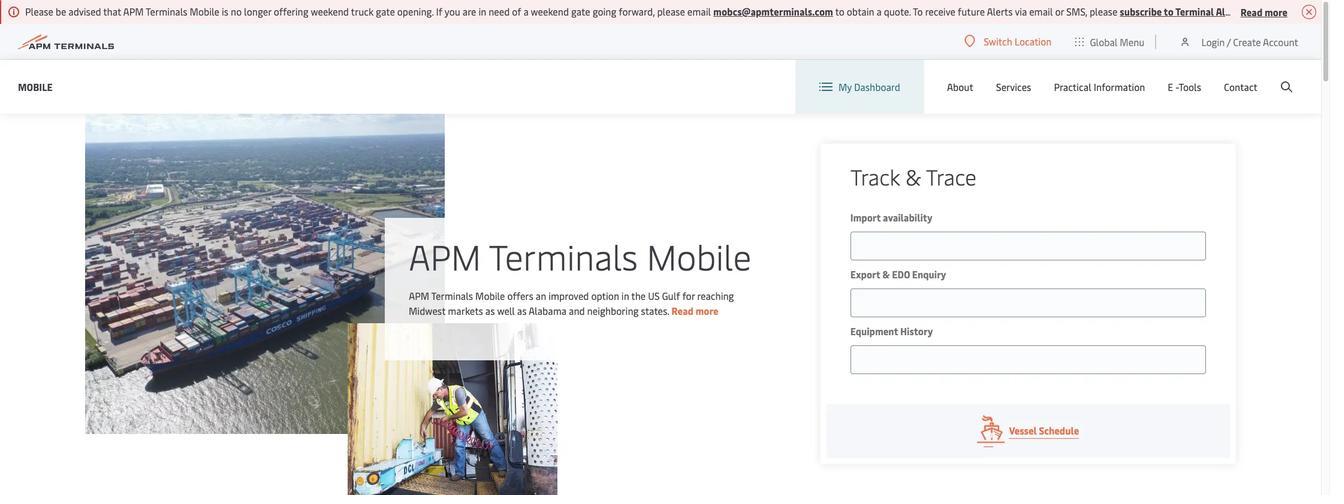 Task type: locate. For each thing, give the bounding box(es) containing it.
the
[[631, 289, 646, 302]]

1 horizontal spatial gate
[[571, 5, 590, 18]]

please right forward,
[[657, 5, 685, 18]]

or
[[1055, 5, 1064, 18]]

more up account
[[1265, 5, 1288, 18]]

longer
[[244, 5, 271, 18]]

a right 'of'
[[524, 5, 529, 18]]

a right the "obtain"
[[877, 5, 882, 18]]

edo
[[892, 268, 910, 281]]

0 vertical spatial terminals
[[146, 5, 187, 18]]

0 horizontal spatial in
[[479, 5, 486, 18]]

create
[[1233, 35, 1261, 48]]

terminals right the that
[[146, 5, 187, 18]]

2 email from the left
[[1030, 5, 1053, 18]]

0 horizontal spatial more
[[696, 304, 719, 317]]

0 horizontal spatial to
[[835, 5, 845, 18]]

1 horizontal spatial &
[[906, 162, 921, 191]]

1 horizontal spatial in
[[622, 289, 629, 302]]

more down reaching
[[696, 304, 719, 317]]

practical
[[1054, 80, 1092, 94]]

1 horizontal spatial email
[[1030, 5, 1053, 18]]

&
[[906, 162, 921, 191], [883, 268, 890, 281]]

read up login / create account
[[1241, 5, 1263, 18]]

apm terminals mobile offers an improved option in the us gulf for reaching midwest markets as well as alabama and neighboring states.
[[409, 289, 734, 317]]

in right are
[[479, 5, 486, 18]]

1 horizontal spatial to
[[1164, 5, 1174, 18]]

mobcs@apmterminals.com
[[714, 5, 833, 18]]

alerts left via
[[987, 5, 1013, 18]]

equipment history
[[851, 325, 933, 338]]

0 horizontal spatial gate
[[376, 5, 395, 18]]

subscribe
[[1120, 5, 1162, 18]]

1 vertical spatial terminals
[[489, 232, 638, 280]]

2 alerts from the left
[[1216, 5, 1243, 18]]

-
[[1176, 80, 1179, 94]]

vessel schedule
[[1009, 424, 1079, 438]]

2 to from the left
[[1164, 5, 1174, 18]]

information
[[1094, 80, 1145, 94]]

option
[[591, 289, 619, 302]]

login
[[1202, 35, 1225, 48]]

as left well
[[486, 304, 495, 317]]

0 vertical spatial more
[[1265, 5, 1288, 18]]

track & trace
[[851, 162, 977, 191]]

gate right truck
[[376, 5, 395, 18]]

0 horizontal spatial alerts
[[987, 5, 1013, 18]]

apm for apm terminals mobile
[[409, 232, 481, 280]]

equipment
[[851, 325, 898, 338]]

vessel schedule link
[[827, 405, 1230, 459]]

reaching
[[697, 289, 734, 302]]

0 horizontal spatial &
[[883, 268, 890, 281]]

apm
[[123, 5, 144, 18], [409, 232, 481, 280], [409, 289, 429, 302]]

0 horizontal spatial please
[[657, 5, 685, 18]]

in
[[479, 5, 486, 18], [622, 289, 629, 302]]

0 horizontal spatial weekend
[[311, 5, 349, 18]]

to left "terminal"
[[1164, 5, 1174, 18]]

0 horizontal spatial terminals
[[146, 5, 187, 18]]

that
[[103, 5, 121, 18]]

to
[[835, 5, 845, 18], [1164, 5, 1174, 18]]

2 horizontal spatial terminals
[[489, 232, 638, 280]]

global
[[1090, 35, 1118, 48]]

states.
[[641, 304, 669, 317]]

1 horizontal spatial a
[[877, 5, 882, 18]]

1 horizontal spatial please
[[1090, 5, 1118, 18]]

1 vertical spatial in
[[622, 289, 629, 302]]

alerts up /
[[1216, 5, 1243, 18]]

& left edo at bottom
[[883, 268, 890, 281]]

1 horizontal spatial more
[[1265, 5, 1288, 18]]

vessel
[[1009, 424, 1037, 438]]

1 horizontal spatial as
[[517, 304, 527, 317]]

terminals up improved
[[489, 232, 638, 280]]

mobile
[[190, 5, 219, 18], [18, 80, 53, 93], [647, 232, 752, 280], [475, 289, 505, 302]]

1 a from the left
[[524, 5, 529, 18]]

0 vertical spatial in
[[479, 5, 486, 18]]

please right sms,
[[1090, 5, 1118, 18]]

0 horizontal spatial read
[[672, 304, 694, 317]]

terminals for apm terminals mobile offers an improved option in the us gulf for reaching midwest markets as well as alabama and neighboring states.
[[431, 289, 473, 302]]

no
[[231, 5, 242, 18]]

terminals up markets
[[431, 289, 473, 302]]

1 vertical spatial apm
[[409, 232, 481, 280]]

a
[[524, 5, 529, 18], [877, 5, 882, 18]]

export & edo enquiry
[[851, 268, 946, 281]]

0 vertical spatial read
[[1241, 5, 1263, 18]]

1 horizontal spatial alerts
[[1216, 5, 1243, 18]]

please be advised that apm terminals mobile is no longer offering weekend truck gate opening. if you are in need of a weekend gate going forward, please email mobcs@apmterminals.com to obtain a quote. to receive future alerts via email or sms, please subscribe to terminal alerts . read more
[[25, 5, 1288, 18]]

1 horizontal spatial weekend
[[531, 5, 569, 18]]

offering
[[274, 5, 309, 18]]

read more
[[672, 304, 719, 317]]

0 horizontal spatial a
[[524, 5, 529, 18]]

0 horizontal spatial email
[[688, 5, 711, 18]]

1 gate from the left
[[376, 5, 395, 18]]

1 to from the left
[[835, 5, 845, 18]]

read inside please be advised that apm terminals mobile is no longer offering weekend truck gate opening. if you are in need of a weekend gate going forward, please email mobcs@apmterminals.com to obtain a quote. to receive future alerts via email or sms, please subscribe to terminal alerts . read more
[[1241, 5, 1263, 18]]

subscribe to terminal alerts link
[[1120, 5, 1243, 18]]

contact button
[[1224, 60, 1258, 114]]

apm for apm terminals mobile offers an improved option in the us gulf for reaching midwest markets as well as alabama and neighboring states.
[[409, 289, 429, 302]]

mobile secondary image
[[348, 324, 558, 496]]

as down 'offers'
[[517, 304, 527, 317]]

gate left "going"
[[571, 5, 590, 18]]

services
[[996, 80, 1032, 94]]

e
[[1168, 80, 1174, 94]]

weekend left truck
[[311, 5, 349, 18]]

& left 'trace'
[[906, 162, 921, 191]]

apm inside apm terminals mobile offers an improved option in the us gulf for reaching midwest markets as well as alabama and neighboring states.
[[409, 289, 429, 302]]

email
[[688, 5, 711, 18], [1030, 5, 1053, 18]]

switch
[[984, 35, 1013, 48]]

1 horizontal spatial read
[[1241, 5, 1263, 18]]

0 vertical spatial &
[[906, 162, 921, 191]]

via
[[1015, 5, 1027, 18]]

markets
[[448, 304, 483, 317]]

mobcs@apmterminals.com link
[[714, 5, 833, 18]]

of
[[512, 5, 521, 18]]

as
[[486, 304, 495, 317], [517, 304, 527, 317]]

2 vertical spatial apm
[[409, 289, 429, 302]]

read down for
[[672, 304, 694, 317]]

e -tools
[[1168, 80, 1202, 94]]

gate
[[376, 5, 395, 18], [571, 5, 590, 18]]

in inside apm terminals mobile offers an improved option in the us gulf for reaching midwest markets as well as alabama and neighboring states.
[[622, 289, 629, 302]]

2 vertical spatial terminals
[[431, 289, 473, 302]]

in left the
[[622, 289, 629, 302]]

more
[[1265, 5, 1288, 18], [696, 304, 719, 317]]

practical information button
[[1054, 60, 1145, 114]]

terminals inside apm terminals mobile offers an improved option in the us gulf for reaching midwest markets as well as alabama and neighboring states.
[[431, 289, 473, 302]]

obtain
[[847, 5, 875, 18]]

0 vertical spatial apm
[[123, 5, 144, 18]]

weekend right 'of'
[[531, 5, 569, 18]]

1 vertical spatial &
[[883, 268, 890, 281]]

login / create account
[[1202, 35, 1299, 48]]

0 horizontal spatial as
[[486, 304, 495, 317]]

apm inside please be advised that apm terminals mobile is no longer offering weekend truck gate opening. if you are in need of a weekend gate going forward, please email mobcs@apmterminals.com to obtain a quote. to receive future alerts via email or sms, please subscribe to terminal alerts . read more
[[123, 5, 144, 18]]

1 weekend from the left
[[311, 5, 349, 18]]

an
[[536, 289, 546, 302]]

offers
[[507, 289, 534, 302]]

please
[[657, 5, 685, 18], [1090, 5, 1118, 18]]

1 horizontal spatial terminals
[[431, 289, 473, 302]]

to left the "obtain"
[[835, 5, 845, 18]]



Task type: describe. For each thing, give the bounding box(es) containing it.
mobile inside please be advised that apm terminals mobile is no longer offering weekend truck gate opening. if you are in need of a weekend gate going forward, please email mobcs@apmterminals.com to obtain a quote. to receive future alerts via email or sms, please subscribe to terminal alerts . read more
[[190, 5, 219, 18]]

improved
[[549, 289, 589, 302]]

is
[[222, 5, 229, 18]]

menu
[[1120, 35, 1145, 48]]

2 weekend from the left
[[531, 5, 569, 18]]

future
[[958, 5, 985, 18]]

1 alerts from the left
[[987, 5, 1013, 18]]

2 gate from the left
[[571, 5, 590, 18]]

need
[[489, 5, 510, 18]]

mobile link
[[18, 79, 53, 94]]

schedule
[[1039, 424, 1079, 438]]

1 please from the left
[[657, 5, 685, 18]]

2 a from the left
[[877, 5, 882, 18]]

opening.
[[397, 5, 434, 18]]

be
[[56, 5, 66, 18]]

my
[[839, 80, 852, 94]]

import availability
[[851, 211, 933, 224]]

contact
[[1224, 80, 1258, 94]]

midwest
[[409, 304, 446, 317]]

are
[[463, 5, 476, 18]]

1 vertical spatial read
[[672, 304, 694, 317]]

import
[[851, 211, 881, 224]]

2 please from the left
[[1090, 5, 1118, 18]]

about button
[[947, 60, 974, 114]]

tools
[[1179, 80, 1202, 94]]

& for edo
[[883, 268, 890, 281]]

& for trace
[[906, 162, 921, 191]]

if
[[436, 5, 443, 18]]

gulf
[[662, 289, 680, 302]]

switch location button
[[965, 35, 1052, 48]]

us
[[648, 289, 660, 302]]

location
[[1015, 35, 1052, 48]]

apm terminals mobile
[[409, 232, 752, 280]]

receive
[[925, 5, 956, 18]]

going
[[593, 5, 617, 18]]

availability
[[883, 211, 933, 224]]

please
[[25, 5, 53, 18]]

terminals for apm terminals mobile
[[489, 232, 638, 280]]

login / create account link
[[1180, 24, 1299, 59]]

account
[[1263, 35, 1299, 48]]

my dashboard button
[[820, 60, 900, 114]]

about
[[947, 80, 974, 94]]

more inside please be advised that apm terminals mobile is no longer offering weekend truck gate opening. if you are in need of a weekend gate going forward, please email mobcs@apmterminals.com to obtain a quote. to receive future alerts via email or sms, please subscribe to terminal alerts . read more
[[1265, 5, 1288, 18]]

/
[[1227, 35, 1231, 48]]

global menu button
[[1064, 24, 1157, 60]]

read more link
[[672, 304, 719, 317]]

quote. to
[[884, 5, 923, 18]]

export
[[851, 268, 881, 281]]

sms,
[[1067, 5, 1088, 18]]

my dashboard
[[839, 80, 900, 94]]

1 as from the left
[[486, 304, 495, 317]]

.
[[1243, 5, 1246, 18]]

1 vertical spatial more
[[696, 304, 719, 317]]

switch location
[[984, 35, 1052, 48]]

and
[[569, 304, 585, 317]]

read more button
[[1241, 4, 1288, 19]]

for
[[683, 289, 695, 302]]

practical information
[[1054, 80, 1145, 94]]

close alert image
[[1302, 5, 1317, 19]]

in inside please be advised that apm terminals mobile is no longer offering weekend truck gate opening. if you are in need of a weekend gate going forward, please email mobcs@apmterminals.com to obtain a quote. to receive future alerts via email or sms, please subscribe to terminal alerts . read more
[[479, 5, 486, 18]]

alabama
[[529, 304, 567, 317]]

2 as from the left
[[517, 304, 527, 317]]

truck
[[351, 5, 374, 18]]

terminals inside please be advised that apm terminals mobile is no longer offering weekend truck gate opening. if you are in need of a weekend gate going forward, please email mobcs@apmterminals.com to obtain a quote. to receive future alerts via email or sms, please subscribe to terminal alerts . read more
[[146, 5, 187, 18]]

dashboard
[[854, 80, 900, 94]]

e -tools button
[[1168, 60, 1202, 114]]

track
[[851, 162, 900, 191]]

enquiry
[[912, 268, 946, 281]]

well
[[497, 304, 515, 317]]

1 email from the left
[[688, 5, 711, 18]]

neighboring
[[587, 304, 639, 317]]

global menu
[[1090, 35, 1145, 48]]

xin da yang zhou  docked at apm terminals mobile image
[[85, 114, 445, 435]]

history
[[900, 325, 933, 338]]

forward,
[[619, 5, 655, 18]]

you
[[445, 5, 460, 18]]

trace
[[926, 162, 977, 191]]

terminal
[[1176, 5, 1214, 18]]

advised
[[68, 5, 101, 18]]

mobile inside apm terminals mobile offers an improved option in the us gulf for reaching midwest markets as well as alabama and neighboring states.
[[475, 289, 505, 302]]

services button
[[996, 60, 1032, 114]]



Task type: vqa. For each thing, say whether or not it's contained in the screenshot.
leftmost &
yes



